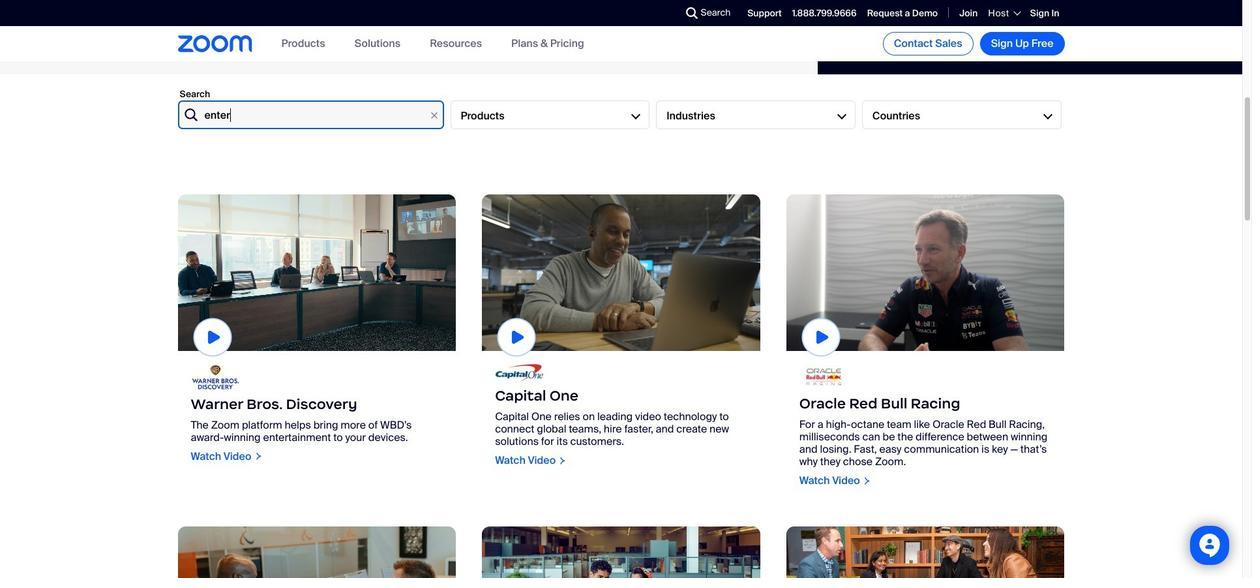 Task type: describe. For each thing, give the bounding box(es) containing it.
red bull image
[[800, 364, 849, 390]]

capital one user image
[[482, 194, 761, 351]]

0 vertical spatial warner bros. discovery image
[[178, 194, 456, 351]]

oracle red bull racing image
[[787, 194, 1065, 351]]



Task type: locate. For each thing, give the bounding box(es) containing it.
clear search image
[[427, 108, 441, 123]]

warner bros. discovery image
[[178, 194, 456, 351], [191, 364, 240, 390]]

search image
[[686, 7, 698, 19], [686, 7, 698, 19]]

capitalone image
[[495, 364, 544, 382]]

None search field
[[638, 3, 689, 23]]

zoom logo image
[[178, 35, 252, 52]]

1 vertical spatial warner bros. discovery image
[[191, 364, 240, 390]]

None text field
[[178, 100, 444, 129]]



Task type: vqa. For each thing, say whether or not it's contained in the screenshot.
the leftmost 'your'
no



